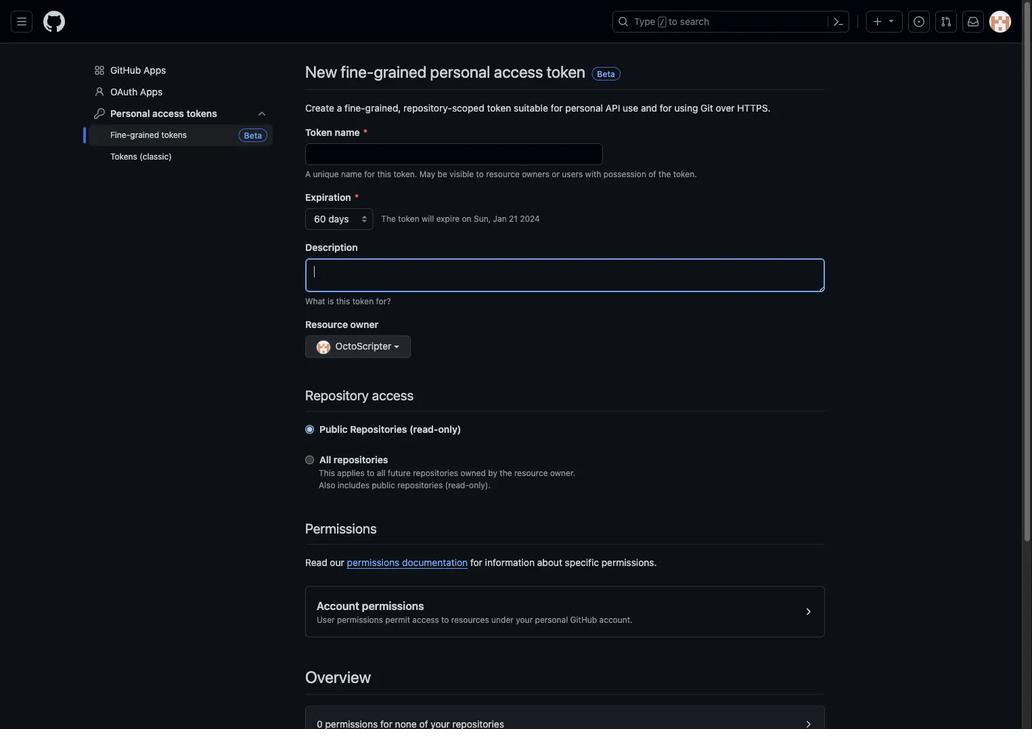 Task type: describe. For each thing, give the bounding box(es) containing it.
new
[[305, 62, 337, 81]]

permissions for user
[[337, 615, 383, 625]]

repository access
[[305, 387, 414, 403]]

account permissions
[[317, 600, 424, 612]]

notifications image
[[968, 16, 979, 27]]

new fine-grained personal access token
[[305, 62, 586, 81]]

0 vertical spatial repositories
[[334, 454, 388, 466]]

option group containing public repositories (read-only)
[[305, 423, 825, 492]]

personal
[[110, 108, 150, 119]]

public repositories (read-only)
[[319, 424, 461, 435]]

unique
[[313, 169, 339, 179]]

read our permissions documentation for information about specific permissions.
[[305, 557, 657, 568]]

sun,
[[474, 214, 491, 223]]

token left will
[[398, 214, 419, 223]]

using
[[674, 102, 698, 113]]

personal access tokens button
[[89, 103, 273, 125]]

access right permit
[[412, 615, 439, 625]]

or
[[552, 169, 560, 179]]

(classic)
[[140, 152, 172, 161]]

oauth
[[110, 86, 138, 97]]

to left resources on the bottom left
[[441, 615, 449, 625]]

all
[[319, 454, 331, 466]]

https.
[[737, 102, 771, 113]]

1 vertical spatial repositories
[[413, 469, 458, 478]]

0 vertical spatial name
[[335, 127, 360, 138]]

is
[[328, 296, 334, 306]]

0 vertical spatial grained
[[374, 62, 427, 81]]

beta for new fine-grained personal access token
[[597, 69, 615, 78]]

permit
[[385, 615, 410, 625]]

type / to search
[[634, 16, 709, 27]]

access up public repositories (read-only)
[[372, 387, 414, 403]]

this
[[319, 469, 335, 478]]

suitable
[[514, 102, 548, 113]]

api
[[606, 102, 620, 113]]

will
[[422, 214, 434, 223]]

to right '/'
[[669, 16, 678, 27]]

tokens (classic) link
[[89, 146, 273, 168]]

apps for oauth apps
[[140, 86, 163, 97]]

repositories
[[350, 424, 407, 435]]

user permissions permit access to resources under your personal github account.
[[317, 615, 633, 625]]

fine-grained tokens
[[110, 130, 187, 140]]

by
[[488, 469, 497, 478]]

be
[[438, 169, 447, 179]]

/
[[660, 18, 665, 27]]

user
[[317, 615, 335, 625]]

a unique name for this token. may be visible to resource owners or users with possession of the token.
[[305, 169, 697, 179]]

@octoscripter image
[[317, 341, 330, 354]]

type
[[634, 16, 656, 27]]

issue opened image
[[914, 16, 925, 27]]

0 vertical spatial resource
[[486, 169, 520, 179]]

what is this token for?
[[305, 296, 391, 306]]

git pull request image
[[941, 16, 952, 27]]

on
[[462, 214, 472, 223]]

1 vertical spatial fine-
[[345, 102, 365, 113]]

public
[[319, 424, 348, 435]]

tokens
[[110, 152, 137, 161]]

owners
[[522, 169, 550, 179]]

homepage image
[[43, 11, 65, 32]]

only).
[[469, 481, 491, 490]]

includes
[[338, 481, 370, 490]]

token
[[305, 127, 332, 138]]

resources
[[451, 615, 489, 625]]

expiration
[[305, 192, 351, 203]]

to inside the this applies to all  future repositories owned by the resource owner. also includes public repositories (read-only).
[[367, 469, 375, 478]]

all repositories
[[319, 454, 388, 466]]

oauth apps link
[[89, 81, 273, 103]]

0 vertical spatial personal
[[430, 62, 490, 81]]

octoscripter button
[[305, 336, 411, 358]]

account
[[317, 600, 359, 612]]

owner
[[350, 319, 379, 330]]

only)
[[438, 424, 461, 435]]

of
[[649, 169, 656, 179]]

specific
[[565, 557, 599, 568]]

visible
[[450, 169, 474, 179]]

may
[[420, 169, 435, 179]]

access inside dropdown button
[[152, 108, 184, 119]]

apps image
[[94, 65, 105, 76]]

command palette image
[[833, 16, 844, 27]]

1 horizontal spatial this
[[377, 169, 391, 179]]

github apps link
[[89, 60, 273, 81]]

about
[[537, 557, 562, 568]]

0 vertical spatial (read-
[[410, 424, 438, 435]]

applies
[[337, 469, 365, 478]]

resource
[[305, 319, 348, 330]]

for right the and
[[660, 102, 672, 113]]

Token name text field
[[305, 143, 603, 165]]

create a fine-grained, repository-scoped token suitable for personal api use and for using git over https.
[[305, 102, 771, 113]]

chevron right image
[[803, 719, 814, 730]]

github apps
[[110, 65, 166, 76]]

your
[[516, 615, 533, 625]]

personal access tokens list
[[89, 125, 273, 168]]

what
[[305, 296, 325, 306]]

owner.
[[550, 469, 576, 478]]

our
[[330, 557, 344, 568]]

also
[[319, 481, 335, 490]]



Task type: vqa. For each thing, say whether or not it's contained in the screenshot.
Dark Tritanopia Icon related to Dark dimmed icon at top
no



Task type: locate. For each thing, give the bounding box(es) containing it.
under
[[491, 615, 514, 625]]

person image
[[94, 87, 105, 97]]

token name
[[305, 127, 360, 138]]

fine- right a
[[345, 102, 365, 113]]

All repositories radio
[[305, 456, 314, 465]]

users
[[562, 169, 583, 179]]

permissions up permit
[[362, 600, 424, 612]]

0 horizontal spatial grained
[[130, 130, 159, 140]]

tokens inside dropdown button
[[186, 108, 217, 119]]

the inside the this applies to all  future repositories owned by the resource owner. also includes public repositories (read-only).
[[500, 469, 512, 478]]

0 vertical spatial the
[[659, 169, 671, 179]]

0 horizontal spatial (read-
[[410, 424, 438, 435]]

1 vertical spatial personal
[[565, 102, 603, 113]]

1 vertical spatial the
[[500, 469, 512, 478]]

public
[[372, 481, 395, 490]]

beta up api
[[597, 69, 615, 78]]

repository-
[[404, 102, 452, 113]]

token.
[[394, 169, 417, 179], [673, 169, 697, 179]]

1 vertical spatial name
[[341, 169, 362, 179]]

to right visible
[[476, 169, 484, 179]]

the token will expire on sun, jan 21 2024
[[381, 214, 540, 223]]

fine- right new
[[341, 62, 374, 81]]

this applies to all  future repositories owned by the resource owner. also includes public repositories (read-only).
[[319, 469, 576, 490]]

a
[[305, 169, 311, 179]]

token up create a fine-grained, repository-scoped token suitable for personal api use and for using git over https.
[[547, 62, 586, 81]]

tokens inside list
[[161, 130, 187, 140]]

1 vertical spatial this
[[336, 296, 350, 306]]

all
[[377, 469, 385, 478]]

token. right of at the top
[[673, 169, 697, 179]]

github left account.
[[570, 615, 597, 625]]

1 vertical spatial apps
[[140, 86, 163, 97]]

possession
[[604, 169, 646, 179]]

permissions right our
[[347, 557, 400, 568]]

tokens for personal access tokens
[[186, 108, 217, 119]]

tokens for fine-grained tokens
[[161, 130, 187, 140]]

the right of at the top
[[659, 169, 671, 179]]

grained,
[[365, 102, 401, 113]]

future
[[388, 469, 411, 478]]

0 horizontal spatial token.
[[394, 169, 417, 179]]

key image
[[94, 108, 105, 119]]

chevron down image
[[257, 108, 267, 119]]

name down a
[[335, 127, 360, 138]]

0 vertical spatial beta
[[597, 69, 615, 78]]

1 vertical spatial tokens
[[161, 130, 187, 140]]

permissions.
[[602, 557, 657, 568]]

access down oauth apps link
[[152, 108, 184, 119]]

with
[[585, 169, 601, 179]]

option group
[[305, 423, 825, 492]]

0 horizontal spatial beta
[[244, 131, 262, 140]]

chevron right image
[[803, 607, 814, 617]]

resource owner
[[305, 319, 379, 330]]

token
[[547, 62, 586, 81], [487, 102, 511, 113], [398, 214, 419, 223], [352, 296, 374, 306]]

permissions for account
[[362, 600, 424, 612]]

(read- down owned in the left of the page
[[445, 481, 469, 490]]

repositories up applies
[[334, 454, 388, 466]]

0 vertical spatial fine-
[[341, 62, 374, 81]]

0 vertical spatial github
[[110, 65, 141, 76]]

grained up grained,
[[374, 62, 427, 81]]

Public Repositories (read-only) radio
[[305, 425, 314, 434]]

1 horizontal spatial the
[[659, 169, 671, 179]]

beta
[[597, 69, 615, 78], [244, 131, 262, 140]]

github
[[110, 65, 141, 76], [570, 615, 597, 625]]

to left all
[[367, 469, 375, 478]]

0 vertical spatial apps
[[144, 65, 166, 76]]

for left information on the bottom
[[470, 557, 483, 568]]

token right scoped at the left
[[487, 102, 511, 113]]

a
[[337, 102, 342, 113]]

for right unique
[[364, 169, 375, 179]]

beta down the chevron down image
[[244, 131, 262, 140]]

git
[[701, 102, 713, 113]]

github inside github apps link
[[110, 65, 141, 76]]

expire
[[436, 214, 460, 223]]

github inside personal access token element
[[570, 615, 597, 625]]

apps
[[144, 65, 166, 76], [140, 86, 163, 97]]

(read- inside the this applies to all  future repositories owned by the resource owner. also includes public repositories (read-only).
[[445, 481, 469, 490]]

1 horizontal spatial grained
[[374, 62, 427, 81]]

resource
[[486, 169, 520, 179], [514, 469, 548, 478]]

1 vertical spatial (read-
[[445, 481, 469, 490]]

information
[[485, 557, 535, 568]]

fine-
[[110, 130, 130, 140]]

1 token. from the left
[[394, 169, 417, 179]]

token left for?
[[352, 296, 374, 306]]

2024
[[520, 214, 540, 223]]

scoped
[[452, 102, 484, 113]]

personal access tokens
[[110, 108, 217, 119]]

beta inside personal access tokens list
[[244, 131, 262, 140]]

plus image
[[872, 16, 883, 27]]

1 horizontal spatial (read-
[[445, 481, 469, 490]]

21
[[509, 214, 518, 223]]

1 vertical spatial permissions
[[362, 600, 424, 612]]

for?
[[376, 296, 391, 306]]

1 vertical spatial grained
[[130, 130, 159, 140]]

1 horizontal spatial token.
[[673, 169, 697, 179]]

resource inside the this applies to all  future repositories owned by the resource owner. also includes public repositories (read-only).
[[514, 469, 548, 478]]

grained inside personal access tokens list
[[130, 130, 159, 140]]

personal access token element
[[305, 125, 825, 730]]

account.
[[599, 615, 633, 625]]

for right suitable
[[551, 102, 563, 113]]

use
[[623, 102, 638, 113]]

create
[[305, 102, 334, 113]]

0 horizontal spatial the
[[500, 469, 512, 478]]

overview
[[305, 668, 371, 687]]

this right is
[[336, 296, 350, 306]]

tokens (classic)
[[110, 152, 172, 161]]

personal left api
[[565, 102, 603, 113]]

tokens
[[186, 108, 217, 119], [161, 130, 187, 140]]

permissions documentation link
[[347, 557, 468, 568]]

name right unique
[[341, 169, 362, 179]]

read
[[305, 557, 327, 568]]

repository
[[305, 387, 369, 403]]

resource left owner.
[[514, 469, 548, 478]]

fine-
[[341, 62, 374, 81], [345, 102, 365, 113]]

0 horizontal spatial github
[[110, 65, 141, 76]]

github up oauth
[[110, 65, 141, 76]]

tokens down "personal access tokens" dropdown button
[[161, 130, 187, 140]]

grained up tokens (classic)
[[130, 130, 159, 140]]

and
[[641, 102, 657, 113]]

repositories down future
[[397, 481, 443, 490]]

the
[[381, 214, 396, 223]]

token. left may
[[394, 169, 417, 179]]

name
[[335, 127, 360, 138], [341, 169, 362, 179]]

1 vertical spatial github
[[570, 615, 597, 625]]

tokens down oauth apps link
[[186, 108, 217, 119]]

permissions down account permissions
[[337, 615, 383, 625]]

apps for github apps
[[144, 65, 166, 76]]

grained
[[374, 62, 427, 81], [130, 130, 159, 140]]

apps up "personal access tokens"
[[140, 86, 163, 97]]

this left may
[[377, 169, 391, 179]]

1 vertical spatial resource
[[514, 469, 548, 478]]

2 token. from the left
[[673, 169, 697, 179]]

search
[[680, 16, 709, 27]]

beta for fine-grained tokens
[[244, 131, 262, 140]]

octoscripter
[[335, 341, 394, 352]]

owned
[[461, 469, 486, 478]]

0 vertical spatial tokens
[[186, 108, 217, 119]]

apps up oauth apps on the top
[[144, 65, 166, 76]]

permissions
[[305, 521, 377, 537]]

for
[[551, 102, 563, 113], [660, 102, 672, 113], [364, 169, 375, 179], [470, 557, 483, 568]]

the right by
[[500, 469, 512, 478]]

repositories right future
[[413, 469, 458, 478]]

(read-
[[410, 424, 438, 435], [445, 481, 469, 490]]

description
[[305, 242, 358, 253]]

2 vertical spatial repositories
[[397, 481, 443, 490]]

2 vertical spatial permissions
[[337, 615, 383, 625]]

1 horizontal spatial beta
[[597, 69, 615, 78]]

this
[[377, 169, 391, 179], [336, 296, 350, 306]]

triangle down image
[[886, 15, 897, 26]]

2 vertical spatial personal
[[535, 615, 568, 625]]

1 vertical spatial beta
[[244, 131, 262, 140]]

over
[[716, 102, 735, 113]]

0 horizontal spatial this
[[336, 296, 350, 306]]

to
[[669, 16, 678, 27], [476, 169, 484, 179], [367, 469, 375, 478], [441, 615, 449, 625]]

resource left the owners
[[486, 169, 520, 179]]

0 vertical spatial this
[[377, 169, 391, 179]]

(read- right repositories
[[410, 424, 438, 435]]

personal
[[430, 62, 490, 81], [565, 102, 603, 113], [535, 615, 568, 625]]

Description text field
[[305, 259, 825, 292]]

1 horizontal spatial github
[[570, 615, 597, 625]]

access up suitable
[[494, 62, 543, 81]]

repositories
[[334, 454, 388, 466], [413, 469, 458, 478], [397, 481, 443, 490]]

jan
[[493, 214, 507, 223]]

0 vertical spatial permissions
[[347, 557, 400, 568]]

access
[[494, 62, 543, 81], [152, 108, 184, 119], [372, 387, 414, 403], [412, 615, 439, 625]]

personal up scoped at the left
[[430, 62, 490, 81]]

personal right your
[[535, 615, 568, 625]]

the
[[659, 169, 671, 179], [500, 469, 512, 478]]



